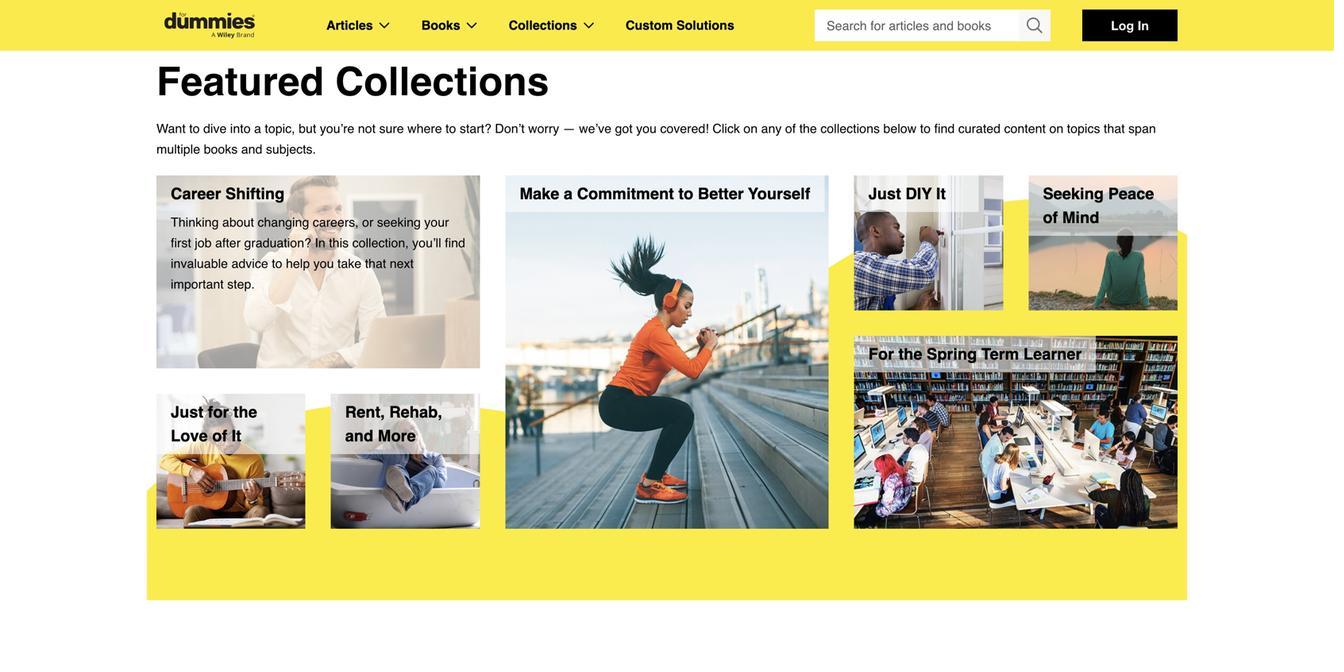 Task type: describe. For each thing, give the bounding box(es) containing it.
graduation?
[[244, 236, 311, 250]]

make
[[520, 185, 559, 203]]

books
[[204, 142, 238, 156]]

open collections list image
[[584, 22, 594, 29]]

to inside thinking about changing careers, or seeking your first job after graduation? in this collection, you'll find invaluable advice to help you take that next important step.
[[272, 256, 282, 271]]

that inside want to dive into a topic, but you're not sure where to start? don't worry — we've got you covered! click on any of the collections below to find curated content on topics that span multiple books and subjects.
[[1104, 121, 1125, 136]]

your
[[424, 215, 449, 230]]

1 vertical spatial collections
[[335, 59, 549, 104]]

find inside want to dive into a topic, but you're not sure where to start? don't worry — we've got you covered! click on any of the collections below to find curated content on topics that span multiple books and subjects.
[[934, 121, 955, 136]]

better
[[698, 185, 744, 203]]

want to dive into a topic, but you're not sure where to start? don't worry — we've got you covered! click on any of the collections below to find curated content on topics that span multiple books and subjects.
[[156, 121, 1156, 156]]

sure
[[379, 121, 404, 136]]

yourself
[[748, 185, 810, 203]]

logo image
[[156, 12, 263, 39]]

seeking peace of mind
[[1043, 185, 1154, 227]]

seeking
[[1043, 185, 1104, 203]]

or
[[362, 215, 374, 230]]

open article categories image
[[379, 22, 390, 29]]

0 vertical spatial in
[[1138, 18, 1149, 33]]

more
[[378, 427, 416, 445]]

but
[[299, 121, 316, 136]]

custom solutions
[[626, 18, 735, 33]]

just diy it
[[869, 185, 946, 203]]

to left start?
[[446, 121, 456, 136]]

career shifting
[[171, 185, 285, 203]]

click
[[713, 121, 740, 136]]

the inside 'link'
[[899, 345, 923, 363]]

of inside seeking peace of mind
[[1043, 209, 1058, 227]]

subjects.
[[266, 142, 316, 156]]

we've
[[579, 121, 612, 136]]

changing
[[258, 215, 309, 230]]

open book categories image
[[467, 22, 477, 29]]

in inside thinking about changing careers, or seeking your first job after graduation? in this collection, you'll find invaluable advice to help you take that next important step.
[[315, 236, 325, 250]]

next
[[390, 256, 414, 271]]

1 on from the left
[[744, 121, 758, 136]]

to right below
[[920, 121, 931, 136]]

career
[[171, 185, 221, 203]]

just for the love of it link
[[156, 394, 306, 529]]

rent, rehab, and more
[[345, 403, 442, 445]]

just for the love of it
[[171, 403, 257, 445]]

articles
[[326, 18, 373, 33]]

advice
[[232, 256, 268, 271]]

not
[[358, 121, 376, 136]]

seeking
[[377, 215, 421, 230]]

topics
[[1067, 121, 1100, 136]]

make a commitment to better yourself link
[[505, 176, 829, 529]]

it inside the just for the love of it
[[232, 427, 241, 445]]

important
[[171, 277, 224, 292]]

where
[[408, 121, 442, 136]]

got
[[615, 121, 633, 136]]

first
[[171, 236, 191, 250]]

for
[[869, 345, 894, 363]]

Search for articles and books text field
[[815, 10, 1021, 41]]

diy
[[906, 185, 932, 203]]

—
[[563, 121, 576, 136]]

for the spring term learner
[[869, 345, 1082, 363]]

log
[[1111, 18, 1134, 33]]

to left dive
[[189, 121, 200, 136]]

make a commitment to better yourself
[[520, 185, 810, 203]]

a inside want to dive into a topic, but you're not sure where to start? don't worry — we've got you covered! click on any of the collections below to find curated content on topics that span multiple books and subjects.
[[254, 121, 261, 136]]

content
[[1004, 121, 1046, 136]]

invaluable
[[171, 256, 228, 271]]

want
[[156, 121, 186, 136]]

the inside the just for the love of it
[[233, 403, 257, 421]]



Task type: vqa. For each thing, say whether or not it's contained in the screenshot.
changing
yes



Task type: locate. For each thing, give the bounding box(es) containing it.
just up love
[[171, 403, 203, 421]]

just diy it link
[[854, 176, 1003, 311]]

1 vertical spatial in
[[315, 236, 325, 250]]

featured
[[156, 59, 324, 104]]

collections
[[509, 18, 577, 33], [335, 59, 549, 104]]

and down "into"
[[241, 142, 262, 156]]

of right any
[[785, 121, 796, 136]]

take
[[338, 256, 362, 271]]

1 horizontal spatial the
[[800, 121, 817, 136]]

2 on from the left
[[1050, 121, 1064, 136]]

of inside the just for the love of it
[[212, 427, 227, 445]]

shifting
[[226, 185, 285, 203]]

term
[[982, 345, 1019, 363]]

1 horizontal spatial it
[[936, 185, 946, 203]]

2 horizontal spatial of
[[1043, 209, 1058, 227]]

cookie consent banner dialog
[[0, 594, 1334, 651]]

for the spring term learner link
[[854, 336, 1178, 529]]

rehab,
[[389, 403, 442, 421]]

in left this
[[315, 236, 325, 250]]

after
[[215, 236, 241, 250]]

and inside want to dive into a topic, but you're not sure where to start? don't worry — we've got you covered! click on any of the collections below to find curated content on topics that span multiple books and subjects.
[[241, 142, 262, 156]]

1 vertical spatial just
[[171, 403, 203, 421]]

find down your
[[445, 236, 465, 250]]

just
[[869, 185, 901, 203], [171, 403, 203, 421]]

log in
[[1111, 18, 1149, 33]]

that inside thinking about changing careers, or seeking your first job after graduation? in this collection, you'll find invaluable advice to help you take that next important step.
[[365, 256, 386, 271]]

1 horizontal spatial on
[[1050, 121, 1064, 136]]

dive
[[203, 121, 227, 136]]

1 vertical spatial it
[[232, 427, 241, 445]]

a right make
[[564, 185, 573, 203]]

to
[[189, 121, 200, 136], [446, 121, 456, 136], [920, 121, 931, 136], [679, 185, 694, 203], [272, 256, 282, 271]]

don't
[[495, 121, 525, 136]]

1 vertical spatial of
[[1043, 209, 1058, 227]]

the inside want to dive into a topic, but you're not sure where to start? don't worry — we've got you covered! click on any of the collections below to find curated content on topics that span multiple books and subjects.
[[800, 121, 817, 136]]

collections up where
[[335, 59, 549, 104]]

it right diy
[[936, 185, 946, 203]]

this
[[329, 236, 349, 250]]

books
[[422, 18, 460, 33]]

0 vertical spatial you
[[636, 121, 657, 136]]

thinking about changing careers, or seeking your first job after graduation? in this collection, you'll find invaluable advice to help you take that next important step.
[[171, 215, 465, 292]]

just left diy
[[869, 185, 901, 203]]

you inside thinking about changing careers, or seeking your first job after graduation? in this collection, you'll find invaluable advice to help you take that next important step.
[[313, 256, 334, 271]]

find
[[934, 121, 955, 136], [445, 236, 465, 250]]

just inside the just for the love of it
[[171, 403, 203, 421]]

collection,
[[352, 236, 409, 250]]

the right any
[[800, 121, 817, 136]]

solutions
[[677, 18, 735, 33]]

mind
[[1063, 209, 1100, 227]]

to down graduation?
[[272, 256, 282, 271]]

and
[[241, 142, 262, 156], [345, 427, 374, 445]]

covered!
[[660, 121, 709, 136]]

in
[[1138, 18, 1149, 33], [315, 236, 325, 250]]

and inside rent, rehab, and more
[[345, 427, 374, 445]]

collections
[[821, 121, 880, 136]]

you
[[636, 121, 657, 136], [313, 256, 334, 271]]

0 vertical spatial collections
[[509, 18, 577, 33]]

0 horizontal spatial it
[[232, 427, 241, 445]]

0 horizontal spatial the
[[233, 403, 257, 421]]

multiple
[[156, 142, 200, 156]]

just for just diy it
[[869, 185, 901, 203]]

you'll
[[412, 236, 441, 250]]

seeking peace of mind link
[[1029, 176, 1178, 311]]

0 horizontal spatial a
[[254, 121, 261, 136]]

it inside "link"
[[936, 185, 946, 203]]

1 horizontal spatial in
[[1138, 18, 1149, 33]]

rent,
[[345, 403, 385, 421]]

love
[[171, 427, 208, 445]]

0 horizontal spatial that
[[365, 256, 386, 271]]

job
[[195, 236, 212, 250]]

curated
[[958, 121, 1001, 136]]

0 vertical spatial it
[[936, 185, 946, 203]]

1 horizontal spatial you
[[636, 121, 657, 136]]

about
[[222, 215, 254, 230]]

on left any
[[744, 121, 758, 136]]

just inside "link"
[[869, 185, 901, 203]]

0 vertical spatial that
[[1104, 121, 1125, 136]]

step.
[[227, 277, 255, 292]]

1 vertical spatial you
[[313, 256, 334, 271]]

worry
[[528, 121, 559, 136]]

1 vertical spatial the
[[899, 345, 923, 363]]

1 vertical spatial a
[[564, 185, 573, 203]]

peace
[[1109, 185, 1154, 203]]

0 horizontal spatial just
[[171, 403, 203, 421]]

custom solutions link
[[626, 15, 735, 36]]

that
[[1104, 121, 1125, 136], [365, 256, 386, 271]]

to left better
[[679, 185, 694, 203]]

you're
[[320, 121, 355, 136]]

learner
[[1024, 345, 1082, 363]]

the right the for
[[899, 345, 923, 363]]

0 horizontal spatial you
[[313, 256, 334, 271]]

help
[[286, 256, 310, 271]]

collections left open collections list image
[[509, 18, 577, 33]]

group
[[815, 10, 1051, 41]]

spring
[[927, 345, 977, 363]]

of down for
[[212, 427, 227, 445]]

0 vertical spatial and
[[241, 142, 262, 156]]

of
[[785, 121, 796, 136], [1043, 209, 1058, 227], [212, 427, 227, 445]]

on
[[744, 121, 758, 136], [1050, 121, 1064, 136]]

any
[[761, 121, 782, 136]]

0 horizontal spatial find
[[445, 236, 465, 250]]

1 horizontal spatial and
[[345, 427, 374, 445]]

it
[[936, 185, 946, 203], [232, 427, 241, 445]]

0 vertical spatial find
[[934, 121, 955, 136]]

on left topics
[[1050, 121, 1064, 136]]

log in link
[[1083, 10, 1178, 41]]

featured collections
[[156, 59, 549, 104]]

1 vertical spatial and
[[345, 427, 374, 445]]

find inside thinking about changing careers, or seeking your first job after graduation? in this collection, you'll find invaluable advice to help you take that next important step.
[[445, 236, 465, 250]]

and down rent,
[[345, 427, 374, 445]]

span
[[1129, 121, 1156, 136]]

for
[[208, 403, 229, 421]]

0 horizontal spatial in
[[315, 236, 325, 250]]

rent, rehab, and more link
[[331, 394, 480, 529]]

you inside want to dive into a topic, but you're not sure where to start? don't worry — we've got you covered! click on any of the collections below to find curated content on topics that span multiple books and subjects.
[[636, 121, 657, 136]]

0 horizontal spatial and
[[241, 142, 262, 156]]

topic,
[[265, 121, 295, 136]]

the right for
[[233, 403, 257, 421]]

that left span
[[1104, 121, 1125, 136]]

a
[[254, 121, 261, 136], [564, 185, 573, 203]]

0 horizontal spatial on
[[744, 121, 758, 136]]

that down collection, on the left of the page
[[365, 256, 386, 271]]

it right love
[[232, 427, 241, 445]]

of inside want to dive into a topic, but you're not sure where to start? don't worry — we've got you covered! click on any of the collections below to find curated content on topics that span multiple books and subjects.
[[785, 121, 796, 136]]

into
[[230, 121, 251, 136]]

0 vertical spatial just
[[869, 185, 901, 203]]

thinking
[[171, 215, 219, 230]]

you down this
[[313, 256, 334, 271]]

0 vertical spatial a
[[254, 121, 261, 136]]

commitment
[[577, 185, 674, 203]]

2 vertical spatial of
[[212, 427, 227, 445]]

0 vertical spatial of
[[785, 121, 796, 136]]

start?
[[460, 121, 492, 136]]

1 horizontal spatial just
[[869, 185, 901, 203]]

1 vertical spatial that
[[365, 256, 386, 271]]

1 horizontal spatial a
[[564, 185, 573, 203]]

of left "mind"
[[1043, 209, 1058, 227]]

2 vertical spatial the
[[233, 403, 257, 421]]

just for just for the love of it
[[171, 403, 203, 421]]

you right got in the top of the page
[[636, 121, 657, 136]]

1 horizontal spatial of
[[785, 121, 796, 136]]

1 vertical spatial find
[[445, 236, 465, 250]]

2 horizontal spatial the
[[899, 345, 923, 363]]

below
[[884, 121, 917, 136]]

careers,
[[313, 215, 359, 230]]

custom
[[626, 18, 673, 33]]

1 horizontal spatial that
[[1104, 121, 1125, 136]]

in right 'log'
[[1138, 18, 1149, 33]]

1 horizontal spatial find
[[934, 121, 955, 136]]

find left curated
[[934, 121, 955, 136]]

0 horizontal spatial of
[[212, 427, 227, 445]]

0 vertical spatial the
[[800, 121, 817, 136]]

a right "into"
[[254, 121, 261, 136]]



